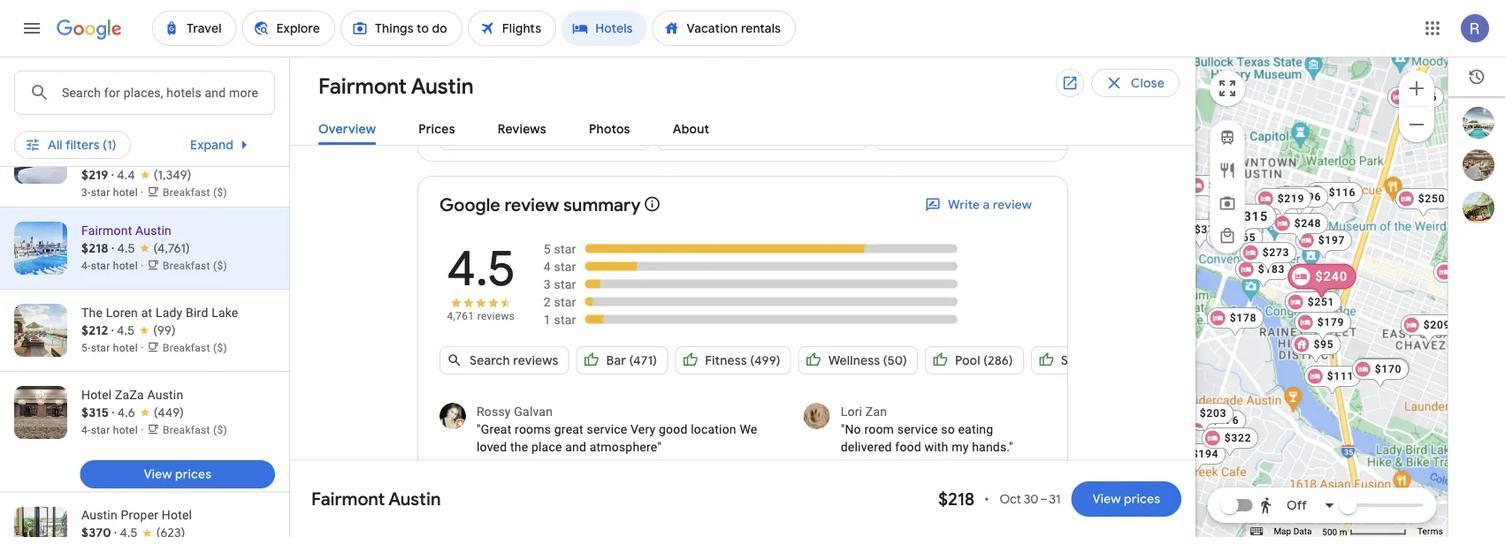 Task type: locate. For each thing, give the bounding box(es) containing it.
3 ($) from the top
[[213, 260, 227, 273]]

hotel up (623)
[[162, 483, 192, 498]]

$219 up 3-
[[81, 168, 108, 183]]

austin left proper
[[81, 483, 118, 498]]

$183
[[1258, 264, 1285, 276]]

6 ($) from the top
[[213, 520, 227, 532]]

all
[[48, 77, 63, 93], [48, 137, 63, 153]]

Search for places, hotels and more text field
[[61, 72, 274, 114]]

loren inside the loren at lady bird lake $212 ·
[[106, 306, 138, 321]]

5 ($) from the top
[[213, 425, 227, 437]]

list item
[[439, 509, 620, 538], [627, 509, 807, 538], [814, 509, 995, 538]]

zoom in map image
[[1406, 78, 1427, 99]]

4-
[[81, 260, 91, 273], [81, 425, 91, 437]]

all left aloft
[[48, 137, 63, 153]]

austin inside the austin proper hotel $370 ·
[[81, 483, 118, 498]]

(1) inside filters form
[[103, 77, 117, 93]]

1 vertical spatial at
[[141, 306, 152, 321]]

all filters (1) button up $219 ·
[[14, 124, 131, 166]]

fairmont inside fairmont austin $218 ·
[[81, 224, 132, 238]]

terms link
[[1417, 527, 1443, 537]]

1 vertical spatial (99)
[[153, 323, 176, 339]]

lady up the hotels.com
[[156, 42, 183, 56]]

breakfast for ·
[[163, 260, 210, 273]]

0 vertical spatial 4-star hotel ·
[[81, 260, 147, 273]]

0 horizontal spatial 1
[[470, 122, 476, 134]]

breakfast ($) down the loren at lady bird lake $212 · at bottom
[[163, 343, 227, 355]]

0 horizontal spatial prices
[[175, 467, 211, 483]]

filters up $219 ·
[[65, 137, 100, 153]]

0 vertical spatial $370
[[1194, 224, 1221, 236]]

$209 link
[[1400, 315, 1458, 345]]

view
[[144, 467, 172, 483], [1092, 492, 1121, 508]]

austin up the prices
[[411, 73, 474, 100]]

4.5 out of 5 stars from 99 reviews image right $212
[[117, 322, 176, 340]]

min for 1 min by taxi text field
[[479, 122, 497, 134]]

$265
[[1229, 232, 1256, 244]]

$95
[[1314, 339, 1334, 351]]

$116 link
[[1306, 182, 1363, 212]]

1 min from the left
[[479, 122, 497, 134]]

list
[[1448, 107, 1505, 224], [418, 506, 1067, 538]]

1 vertical spatial reviews
[[439, 482, 488, 498]]

4.5 up 4,761 reviews
[[447, 237, 515, 300]]

reviews down 4.7 out of 5 stars from 289 reviews image
[[498, 121, 546, 137]]

garrison list
[[439, 0, 1085, 169]]

4.5 out of 5 stars from 4,761 reviews text field
[[447, 237, 515, 329]]

star down $219 ·
[[91, 187, 110, 199]]

2 vertical spatial 5-
[[81, 520, 91, 532]]

1 (1) from the top
[[103, 77, 117, 93]]

2 inside text box
[[544, 295, 551, 309]]

loren up $227
[[106, 42, 138, 56]]

breakfast ($) for lady
[[163, 343, 227, 355]]

Check-in text field
[[396, 15, 501, 56]]

6 breakfast ($) from the top
[[163, 520, 227, 532]]

view prices right 30 – 31
[[1092, 492, 1160, 508]]

$219 inside "link"
[[1278, 193, 1305, 205]]

main menu image
[[21, 18, 42, 39]]

1 horizontal spatial view prices button
[[1071, 478, 1181, 521]]

hotel ·
[[113, 96, 144, 108], [113, 187, 144, 199], [113, 260, 144, 273], [113, 343, 144, 355], [113, 425, 144, 437], [113, 520, 144, 532]]

1 min inside text box
[[687, 122, 715, 134]]

5- for bird
[[81, 343, 91, 355]]

at for $212
[[141, 306, 152, 321]]

3-star hotel ·
[[81, 187, 147, 199]]

sponsored up $227
[[81, 59, 143, 74]]

fitness (499)
[[705, 353, 781, 369]]

2
[[775, 28, 783, 42], [544, 295, 551, 309]]

0 vertical spatial view
[[144, 467, 172, 483]]

0 vertical spatial fairmont
[[318, 73, 407, 100]]

breakfast ($) down (623)
[[163, 520, 227, 532]]

$370 left $265
[[1194, 224, 1221, 236]]

Check-out text field
[[568, 15, 676, 56]]

breakfast ($) for ·
[[163, 260, 227, 273]]

hotel · up "aloft austin downtown"
[[113, 96, 144, 108]]

view right 30 – 31
[[1092, 492, 1121, 508]]

$219 link
[[1255, 188, 1312, 218]]

at down 4.5 out of 5 stars from 4,761 reviews image
[[141, 306, 152, 321]]

loren up $212
[[106, 306, 138, 321]]

1 horizontal spatial list item
[[627, 509, 807, 538]]

fairmont
[[318, 73, 407, 100], [81, 224, 132, 238], [311, 488, 385, 511]]

0 vertical spatial sponsored
[[81, 59, 143, 74]]

1 right photos at left top
[[687, 122, 693, 134]]

loren for $212
[[106, 306, 138, 321]]

4.5 out of 5 stars from 99 reviews image
[[118, 76, 177, 93], [117, 322, 176, 340]]

1 vertical spatial lake
[[211, 306, 238, 321]]

1 vertical spatial all filters (1) button
[[14, 124, 131, 166]]

$197
[[1318, 234, 1345, 247]]

we
[[740, 422, 757, 437]]

expand button
[[169, 124, 276, 166]]

1 min by taxi text field
[[455, 118, 635, 139]]

all filters (1) button inside filters form
[[14, 71, 131, 99]]

1 horizontal spatial $315
[[1236, 209, 1268, 224]]

0 vertical spatial $219
[[81, 168, 108, 183]]

· left 4.5 out of 5 stars from 4,761 reviews image
[[112, 241, 114, 257]]

reviews right "search"
[[513, 353, 558, 369]]

reviews right 4,761
[[477, 310, 515, 323]]

1 vertical spatial reviews
[[513, 353, 558, 369]]

3 hotel · from the top
[[113, 260, 144, 273]]

breakfast ($) down spa
[[163, 96, 227, 108]]

· left 4.6 at the left bottom of page
[[112, 405, 114, 421]]

hotel · down fairmont austin $218 ·
[[113, 260, 144, 273]]

1 ($) from the top
[[213, 96, 227, 108]]

($) down expand "button"
[[213, 187, 227, 199]]

$219 for $219
[[1278, 193, 1305, 205]]

google
[[439, 194, 500, 216]]

reviews for reviews on other travel sites
[[439, 482, 488, 498]]

$176
[[1212, 415, 1239, 427]]

bird inside the loren at lady bird lake $212 ·
[[186, 306, 208, 321]]

4.5 out of 5 stars from 99 reviews image down the hotels.com
[[118, 76, 177, 93]]

the for sponsored
[[81, 42, 103, 56]]

1 vertical spatial (1)
[[103, 137, 117, 153]]

1 horizontal spatial $194
[[1280, 199, 1307, 211]]

$111
[[1327, 371, 1354, 383]]

· right $227
[[113, 76, 115, 92]]

1 1 min from the left
[[470, 122, 497, 134]]

$218 inside fairmont austin $218 ·
[[81, 241, 109, 256]]

1 min for 1 min by taxi text box
[[687, 122, 715, 134]]

(99) down the hotels.com
[[155, 76, 177, 92]]

$178 link
[[1207, 308, 1264, 338]]

1 for 1 min by taxi text field
[[470, 122, 476, 134]]

1 list item from the left
[[439, 509, 620, 538]]

5 breakfast ($) from the top
[[163, 425, 227, 437]]

2 1 min from the left
[[687, 122, 715, 134]]

"no
[[841, 422, 861, 437]]

austin
[[411, 73, 474, 100], [112, 133, 148, 147], [135, 224, 172, 238], [147, 388, 183, 403], [81, 483, 118, 498], [388, 488, 441, 511]]

6 breakfast from the top
[[163, 520, 210, 532]]

($) down view prices link
[[213, 520, 227, 532]]

0 horizontal spatial hotel
[[81, 388, 112, 403]]

view prices button
[[80, 454, 275, 497], [1071, 478, 1181, 521]]

2 5- from the top
[[81, 343, 91, 355]]

0 vertical spatial 5-
[[81, 96, 91, 108]]

star down 3 star
[[554, 295, 576, 309]]

lady inside the loren at lady bird lake $212 ·
[[156, 306, 183, 321]]

1 bird from the top
[[186, 42, 208, 56]]

open in new tab image
[[1061, 75, 1078, 92]]

3 star
[[544, 277, 576, 292]]

bird up the hotels.com
[[186, 42, 208, 56]]

fairmont austin inside heading
[[318, 73, 474, 100]]

1 vertical spatial lady
[[156, 306, 183, 321]]

2 lady from the top
[[156, 306, 183, 321]]

1 horizontal spatial reviews
[[498, 121, 546, 137]]

bar
[[606, 353, 626, 369]]

expand
[[190, 137, 233, 153]]

1 min inside text field
[[470, 122, 497, 134]]

with
[[925, 440, 948, 455]]

4 ($) from the top
[[213, 343, 227, 355]]

1 all filters (1) from the top
[[48, 77, 117, 93]]

4 breakfast from the top
[[163, 343, 210, 355]]

1 inside text field
[[470, 122, 476, 134]]

1 vertical spatial fairmont austin
[[311, 488, 441, 511]]

2 4-star hotel · from the top
[[81, 425, 147, 437]]

hotel inside 'hotel zaza austin $315 ·'
[[81, 388, 112, 403]]

($) for $370
[[213, 520, 227, 532]]

0 vertical spatial lake
[[211, 42, 238, 56]]

2 button
[[736, 14, 817, 57]]

4 breakfast ($) from the top
[[163, 343, 227, 355]]

1 vertical spatial sponsored
[[81, 150, 143, 165]]

soco spaces travis heights modern green door image
[[1299, 508, 1306, 515]]

1 vertical spatial hotel
[[162, 483, 192, 498]]

0 vertical spatial all
[[48, 77, 63, 93]]

4,761 reviews
[[447, 310, 515, 323]]

6 hotel · from the top
[[113, 520, 144, 532]]

at inside the loren at lady bird lake sponsored · hotels.com $227 ·
[[141, 42, 152, 56]]

1 vertical spatial all
[[48, 137, 63, 153]]

0 vertical spatial list
[[1448, 107, 1505, 224]]

1 vertical spatial 5-star hotel ·
[[81, 343, 147, 355]]

1 horizontal spatial view
[[1092, 492, 1121, 508]]

all inside filters form
[[48, 77, 63, 93]]

reviews left on at bottom
[[439, 482, 488, 498]]

5-star hotel · for bird
[[81, 343, 147, 355]]

0 vertical spatial the
[[81, 42, 103, 56]]

bar (471)
[[606, 353, 657, 369]]

1 horizontal spatial prices
[[1124, 492, 1160, 508]]

4.4 out of 5 stars from 1,349 reviews image
[[117, 167, 192, 184]]

0 vertical spatial $194
[[1280, 199, 1307, 211]]

hotel · for $370
[[113, 520, 144, 532]]

$315 inside 'hotel zaza austin $315 ·'
[[81, 405, 109, 421]]

search reviews
[[470, 353, 558, 369]]

all filters (1) button up aloft
[[14, 71, 131, 99]]

5- down the austin proper hotel $370 ·
[[81, 520, 91, 532]]

moonshine grill  , 4.6 out of 5 stars from 6,120 reviews , bar & grill,  1 min by taxi list item
[[657, 0, 867, 150]]

zan
[[866, 405, 887, 419]]

$194 link
[[1257, 195, 1314, 225], [1169, 444, 1226, 474]]

1 vertical spatial all filters (1)
[[48, 137, 117, 153]]

view up the 4.5 out of 5 stars from 623 reviews image
[[144, 467, 172, 483]]

4- down 'hotel zaza austin $315 ·'
[[81, 425, 91, 437]]

close button
[[1091, 69, 1180, 97]]

1 lady from the top
[[156, 42, 183, 56]]

$296
[[1294, 191, 1321, 203]]

4-star hotel · for 4.5
[[81, 260, 147, 273]]

the up $227
[[81, 42, 103, 56]]

and
[[565, 440, 586, 455]]

$315 up $265
[[1236, 209, 1268, 224]]

0 vertical spatial $218
[[81, 241, 109, 256]]

4-star hotel · for 4.6
[[81, 425, 147, 437]]

hotel · down 4.4
[[113, 187, 144, 199]]

hands."
[[972, 440, 1013, 455]]

lady
[[156, 42, 183, 56], [156, 306, 183, 321]]

austin inside fairmont austin heading
[[411, 73, 474, 100]]

breakfast ($) down (449)
[[163, 425, 227, 437]]

review up 5
[[504, 194, 559, 216]]

3
[[544, 277, 551, 292]]

austin up 4.5 out of 5 stars from 4,761 reviews image
[[135, 224, 172, 238]]

breakfast down (449)
[[163, 425, 210, 437]]

3 breakfast from the top
[[163, 260, 210, 273]]

0 horizontal spatial $194
[[1192, 448, 1219, 461]]

1 horizontal spatial 2
[[775, 28, 783, 42]]

delivered
[[841, 440, 892, 455]]

breakfast down (1,349)
[[163, 187, 210, 199]]

lake inside the loren at lady bird lake sponsored · hotels.com $227 ·
[[211, 42, 238, 56]]

$194 up $248
[[1280, 199, 1307, 211]]

1 vertical spatial the
[[81, 306, 103, 321]]

lake
[[211, 42, 238, 56], [211, 306, 238, 321]]

1 horizontal spatial min
[[696, 122, 715, 134]]

5-star reviews 75 percent. text field
[[544, 241, 958, 258]]

($) for ·
[[213, 260, 227, 273]]

oct 30 – 31
[[1000, 492, 1061, 508]]

$315 left 4.6 at the left bottom of page
[[81, 405, 109, 421]]

0 vertical spatial 5-star hotel ·
[[81, 96, 147, 108]]

1 the from the top
[[81, 42, 103, 56]]

1 vertical spatial $315
[[81, 405, 109, 421]]

min inside 1 min by taxi text box
[[696, 122, 715, 134]]

$296 link
[[1271, 187, 1328, 217]]

breakfast ($) for $315
[[163, 425, 227, 437]]

1 horizontal spatial $218
[[938, 488, 975, 511]]

bar (471) button
[[576, 340, 668, 382]]

0 horizontal spatial list item
[[439, 509, 620, 538]]

2 loren from the top
[[106, 306, 138, 321]]

4 hotel · from the top
[[113, 343, 144, 355]]

1 loren from the top
[[106, 42, 138, 56]]

reviews
[[498, 121, 546, 137], [439, 482, 488, 498]]

($) up the loren at lady bird lake $212 · at bottom
[[213, 260, 227, 273]]

4.7 out of 5 stars from 289 reviews image
[[455, 86, 564, 103]]

4-star hotel · down 4.6 at the left bottom of page
[[81, 425, 147, 437]]

1 vertical spatial $370
[[81, 500, 111, 516]]

breakfast ($) down (4,761)
[[163, 260, 227, 273]]

loren inside the loren at lady bird lake sponsored · hotels.com $227 ·
[[106, 42, 138, 56]]

0 horizontal spatial view prices
[[144, 467, 211, 483]]

the otis hotel austin, autograph collection, $166 image
[[1243, 27, 1300, 57]]

0 vertical spatial $315
[[1236, 209, 1268, 224]]

breakfast down (623)
[[163, 520, 210, 532]]

1 vertical spatial prices
[[1124, 492, 1160, 508]]

1 at from the top
[[141, 42, 152, 56]]

3 5- from the top
[[81, 520, 91, 532]]

5-star hotel · for ·
[[81, 520, 147, 532]]

3 5-star hotel · from the top
[[81, 520, 147, 532]]

reviews for 4,761 reviews
[[477, 310, 515, 323]]

0 horizontal spatial $194 link
[[1169, 444, 1226, 474]]

reviews for search reviews
[[513, 353, 558, 369]]

0 horizontal spatial $315
[[81, 405, 109, 421]]

0 horizontal spatial $370
[[81, 500, 111, 516]]

2 inside popup button
[[775, 28, 783, 42]]

4.5 for ·
[[117, 241, 135, 257]]

austin up (449)
[[147, 388, 183, 403]]

breakfast down spa
[[163, 96, 210, 108]]

4.6 out of 5 stars from 449 reviews image
[[117, 405, 184, 422]]

breakfast for $370
[[163, 520, 210, 532]]

pool (286) button
[[925, 340, 1024, 382]]

view prices
[[144, 467, 211, 483], [1092, 492, 1160, 508]]

0 vertical spatial bird
[[186, 42, 208, 56]]

loren for sponsored
[[106, 42, 138, 56]]

2 breakfast ($) from the top
[[163, 187, 227, 199]]

1 service from the left
[[587, 422, 627, 437]]

at
[[141, 42, 152, 56], [141, 306, 152, 321]]

0 vertical spatial loren
[[106, 42, 138, 56]]

1 horizontal spatial view prices
[[1092, 492, 1160, 508]]

0 vertical spatial (1)
[[103, 77, 117, 93]]

1 down 4.7
[[470, 122, 476, 134]]

1 min for 1 min by taxi text field
[[470, 122, 497, 134]]

($) down the loren at lady bird lake $212 · at bottom
[[213, 343, 227, 355]]

filters up aloft
[[65, 77, 100, 93]]

0 horizontal spatial min
[[479, 122, 497, 134]]

all filters (1) up aloft
[[48, 77, 117, 93]]

recently viewed element
[[1448, 57, 1505, 96]]

$219 inside $219 ·
[[81, 168, 108, 183]]

star right 4
[[554, 260, 576, 274]]

0 horizontal spatial reviews
[[439, 482, 488, 498]]

zoom out map image
[[1406, 114, 1427, 135]]

hotel · down 4.6 at the left bottom of page
[[113, 425, 144, 437]]

1 breakfast from the top
[[163, 96, 210, 108]]

4-star hotel · down fairmont austin $218 ·
[[81, 260, 147, 273]]

2 bird from the top
[[186, 306, 208, 321]]

2 5-star hotel · from the top
[[81, 343, 147, 355]]

3 breakfast ($) from the top
[[163, 260, 227, 273]]

3 list item from the left
[[814, 509, 995, 538]]

lady down (4,761)
[[156, 306, 183, 321]]

1 sponsored from the top
[[81, 59, 143, 74]]

1 down 2 star
[[544, 313, 551, 327]]

service up atmosphere"
[[587, 422, 627, 437]]

sponsored up $219 ·
[[81, 150, 143, 165]]

1 4- from the top
[[81, 260, 91, 273]]

terms
[[1417, 527, 1443, 537]]

1 all from the top
[[48, 77, 63, 93]]

reviews inside text box
[[477, 310, 515, 323]]

0 vertical spatial all filters (1) button
[[14, 71, 131, 99]]

4.5 left (4,761)
[[117, 241, 135, 257]]

4.5 inside the 4.5 out of 5 stars from 623 reviews image
[[120, 500, 138, 516]]

breakfast down the loren at lady bird lake $212 · at bottom
[[163, 343, 210, 355]]

review right a
[[993, 197, 1032, 213]]

$322
[[1225, 432, 1251, 445]]

reviews inside button
[[513, 353, 558, 369]]

good
[[659, 422, 688, 437]]

hotel
[[81, 388, 112, 403], [162, 483, 192, 498]]

0 vertical spatial (99)
[[155, 76, 177, 92]]

4.5 out of 5 stars from 623 reviews image
[[120, 500, 185, 517]]

2 4- from the top
[[81, 425, 91, 437]]

tab list containing overview
[[290, 107, 1196, 146]]

at inside the loren at lady bird lake $212 ·
[[141, 306, 152, 321]]

0 horizontal spatial $218
[[81, 241, 109, 256]]

$219 up $248
[[1278, 193, 1305, 205]]

($)
[[213, 96, 227, 108], [213, 187, 227, 199], [213, 260, 227, 273], [213, 343, 227, 355], [213, 425, 227, 437], [213, 520, 227, 532]]

0 vertical spatial $194 link
[[1257, 195, 1314, 225]]

($) up view prices link
[[213, 425, 227, 437]]

$181 link
[[1186, 175, 1243, 205]]

zaza
[[115, 388, 144, 403]]

1 vertical spatial 2
[[544, 295, 551, 309]]

0 vertical spatial reviews
[[477, 310, 515, 323]]

hotel · for $315
[[113, 425, 144, 437]]

1 horizontal spatial 1 min
[[687, 122, 715, 134]]

0 horizontal spatial 1 min
[[470, 122, 497, 134]]

the for $212
[[81, 306, 103, 321]]

min inside 1 min by taxi text field
[[479, 122, 497, 134]]

star down $212
[[91, 343, 110, 355]]

wellness
[[828, 353, 880, 369]]

(1) up $219 ·
[[103, 137, 117, 153]]

1 vertical spatial 5-
[[81, 343, 91, 355]]

keyboard shortcuts image
[[1250, 528, 1263, 536]]

1 vertical spatial $194 link
[[1169, 444, 1226, 474]]

hotel · down the loren at lady bird lake $212 · at bottom
[[113, 343, 144, 355]]

0 horizontal spatial $219
[[81, 168, 108, 183]]

0 horizontal spatial view
[[144, 467, 172, 483]]

reviews inside tab list
[[498, 121, 546, 137]]

$218 left •
[[938, 488, 975, 511]]

0 vertical spatial lady
[[156, 42, 183, 56]]

2 horizontal spatial list item
[[814, 509, 995, 538]]

1 vertical spatial 4-star hotel ·
[[81, 425, 147, 437]]

the inside the loren at lady bird lake $212 ·
[[81, 306, 103, 321]]

2 vertical spatial 5-star hotel ·
[[81, 520, 147, 532]]

1 vertical spatial view prices
[[1092, 492, 1160, 508]]

view prices up (623)
[[144, 467, 211, 483]]

service
[[587, 422, 627, 437], [897, 422, 938, 437]]

property type
[[354, 77, 436, 93]]

$250
[[1418, 193, 1445, 205]]

service up food on the bottom of the page
[[897, 422, 938, 437]]

0 vertical spatial filters
[[65, 77, 100, 93]]

hotel inside the austin proper hotel $370 ·
[[162, 483, 192, 498]]

tab list
[[290, 107, 1196, 146]]

4.5 out of 5 stars from 4,761 reviews image
[[117, 240, 190, 258]]

place
[[531, 440, 562, 455]]

1 horizontal spatial service
[[897, 422, 938, 437]]

hotel · for lady
[[113, 343, 144, 355]]

5-star hotel · down $212
[[81, 343, 147, 355]]

min for 1 min by taxi text box
[[696, 122, 715, 134]]

bird inside the loren at lady bird lake sponsored · hotels.com $227 ·
[[186, 42, 208, 56]]

1 horizontal spatial review
[[993, 197, 1032, 213]]

bird down (4,761)
[[186, 306, 208, 321]]

1 horizontal spatial $194 link
[[1257, 195, 1314, 225]]

5-star hotel · down $227
[[81, 96, 147, 108]]

0 vertical spatial view prices
[[144, 467, 211, 483]]

0 vertical spatial 4-
[[81, 260, 91, 273]]

0 horizontal spatial review
[[504, 194, 559, 216]]

$370 left the 4.5 out of 5 stars from 623 reviews image
[[81, 500, 111, 516]]

view prices link
[[80, 454, 275, 497]]

1 horizontal spatial hotel
[[162, 483, 192, 498]]

5 hotel · from the top
[[113, 425, 144, 437]]

bird
[[186, 42, 208, 56], [186, 306, 208, 321]]

4.5 right $212
[[117, 323, 135, 339]]

garrison  , 4.7 out of 5 stars from 289 reviews , fine dining restaurant,  1 min by taxi list item
[[439, 0, 650, 150]]

1 star
[[544, 313, 576, 327]]

1 vertical spatial 4-
[[81, 425, 91, 437]]

1 vertical spatial fairmont
[[81, 224, 132, 238]]

1 vertical spatial filters
[[65, 137, 100, 153]]

1 vertical spatial $218
[[938, 488, 975, 511]]

(4,761)
[[153, 241, 190, 257]]

2 the from the top
[[81, 306, 103, 321]]

1 filters from the top
[[65, 77, 100, 93]]

· inside 'hotel zaza austin $315 ·'
[[112, 405, 114, 421]]

· left the 4.5 out of 5 stars from 623 reviews image
[[114, 500, 117, 516]]

(99)
[[155, 76, 177, 92], [153, 323, 176, 339]]

2 min from the left
[[696, 122, 715, 134]]

lady inside the loren at lady bird lake sponsored · hotels.com $227 ·
[[156, 42, 183, 56]]

pool
[[955, 353, 980, 369]]

5- down $227
[[81, 96, 91, 108]]

5 breakfast from the top
[[163, 425, 210, 437]]

2 sponsored from the top
[[81, 150, 143, 165]]

5- down $212
[[81, 343, 91, 355]]

$197 link
[[1295, 230, 1352, 260]]

1 lake from the top
[[211, 42, 238, 56]]

2 service from the left
[[897, 422, 938, 437]]

lake inside the loren at lady bird lake $212 ·
[[211, 306, 238, 321]]

1 5- from the top
[[81, 96, 91, 108]]

2 horizontal spatial 1
[[687, 122, 693, 134]]

5-star hotel · down the austin proper hotel $370 ·
[[81, 520, 147, 532]]

wellness (50) button
[[798, 340, 918, 382]]

0 horizontal spatial 2
[[544, 295, 551, 309]]

1 all filters (1) button from the top
[[14, 71, 131, 99]]

$178
[[1230, 312, 1257, 325]]

4.5 for lady
[[117, 323, 135, 339]]

5
[[544, 242, 551, 256]]

bird for $212
[[186, 306, 208, 321]]

$218 down 3-
[[81, 241, 109, 256]]

1 for 1 min by taxi text box
[[687, 122, 693, 134]]

2 at from the top
[[141, 306, 152, 321]]

0 horizontal spatial service
[[587, 422, 627, 437]]

hotel · down the austin proper hotel $370 ·
[[113, 520, 144, 532]]

4.5 inside 4.5 out of 5 stars from 4,761 reviews image
[[117, 241, 135, 257]]

star down $227
[[91, 96, 110, 108]]

the inside the loren at lady bird lake sponsored · hotels.com $227 ·
[[81, 42, 103, 56]]

· right $212
[[111, 323, 114, 339]]

breakfast ($) down (1,349)
[[163, 187, 227, 199]]

1 4-star hotel · from the top
[[81, 260, 147, 273]]

$194 down $176 link
[[1192, 448, 1219, 461]]

$203 link
[[1177, 403, 1234, 433]]

$315
[[1236, 209, 1268, 224], [81, 405, 109, 421]]

garrison
[[455, 66, 511, 84]]

2 lake from the top
[[211, 306, 238, 321]]



Task type: describe. For each thing, give the bounding box(es) containing it.
lori
[[841, 405, 862, 419]]

property
[[354, 77, 406, 93]]

hotel · for ·
[[113, 260, 144, 273]]

map
[[1274, 527, 1291, 537]]

0 horizontal spatial list
[[418, 506, 1067, 538]]

$315 inside map region
[[1236, 209, 1268, 224]]

overview
[[318, 121, 376, 137]]

loved
[[477, 440, 507, 455]]

$240 link
[[1288, 264, 1356, 300]]

5- for ·
[[81, 520, 91, 532]]

fairmont austin $218 ·
[[81, 224, 172, 257]]

priceline
[[156, 150, 205, 166]]

review inside button
[[993, 197, 1032, 213]]

$209
[[1423, 319, 1450, 332]]

4.7
[[455, 87, 472, 102]]

map region
[[1135, 0, 1505, 538]]

ac hotel by marriott austin-university, $108 image
[[1243, 27, 1300, 57]]

service (1152) button
[[1031, 340, 1152, 382]]

$248
[[1294, 218, 1321, 230]]

star down fairmont austin $218 ·
[[91, 260, 110, 273]]

view larger map image
[[1217, 78, 1238, 99]]

2 all from the top
[[48, 137, 63, 153]]

very
[[631, 422, 656, 437]]

1 horizontal spatial 1
[[544, 313, 551, 327]]

$265 link
[[1206, 227, 1263, 257]]

$156
[[1410, 91, 1437, 103]]

2 breakfast from the top
[[163, 187, 210, 199]]

0 vertical spatial prices
[[175, 467, 211, 483]]

$95 link
[[1291, 334, 1341, 364]]

breakfast for $315
[[163, 425, 210, 437]]

$227
[[81, 76, 110, 92]]

2 all filters (1) from the top
[[48, 137, 117, 153]]

clear image
[[300, 26, 321, 47]]

4-star reviews 14 percent. text field
[[544, 258, 958, 276]]

breakfast ($) for $370
[[163, 520, 227, 532]]

off
[[1287, 498, 1307, 514]]

lake for $212
[[211, 306, 238, 321]]

(286)
[[983, 353, 1013, 369]]

5 star
[[544, 242, 576, 256]]

star down the austin proper hotel $370 ·
[[91, 520, 110, 532]]

$179
[[1317, 317, 1344, 329]]

$219 for $219 ·
[[81, 168, 108, 183]]

2 list item from the left
[[627, 509, 807, 538]]

1 vertical spatial $194
[[1192, 448, 1219, 461]]

star down 2 star
[[554, 313, 576, 327]]

all filters (1) inside filters form
[[48, 77, 117, 93]]

sites
[[582, 482, 610, 498]]

map data
[[1274, 527, 1312, 537]]

austin right aloft
[[112, 133, 148, 147]]

4
[[544, 260, 551, 274]]

breakfast for lady
[[163, 343, 210, 355]]

$370 inside the austin proper hotel $370 ·
[[81, 500, 111, 516]]

$370 inside map region
[[1194, 224, 1221, 236]]

at for sponsored
[[141, 42, 152, 56]]

pool (286)
[[955, 353, 1013, 369]]

oct
[[1000, 492, 1021, 508]]

3-star reviews 4 percent. text field
[[544, 276, 958, 294]]

•
[[984, 492, 989, 508]]

($) for lady
[[213, 343, 227, 355]]

rossy
[[477, 405, 511, 419]]

austin proper hotel $370 ·
[[81, 483, 192, 516]]

$322 link
[[1202, 428, 1259, 458]]

service inside lori zan "no room service so eating delivered food with my hands."
[[897, 422, 938, 437]]

bird for sponsored
[[186, 42, 208, 56]]

1 breakfast ($) from the top
[[163, 96, 227, 108]]

google review summary
[[439, 194, 641, 216]]

$273
[[1263, 247, 1289, 259]]

the
[[510, 440, 528, 455]]

fitness (499) button
[[675, 340, 791, 382]]

(471)
[[629, 353, 657, 369]]

lake for sponsored
[[211, 42, 238, 56]]

write a review button
[[914, 184, 1046, 226]]

hotel zaza austin $315 ·
[[81, 388, 183, 421]]

0 vertical spatial 4.5 out of 5 stars from 99 reviews image
[[118, 76, 177, 93]]

1 horizontal spatial list
[[1448, 107, 1505, 224]]

(99) for 4.5 out of 5 stars from 99 reviews image to the top
[[155, 76, 177, 92]]

room
[[864, 422, 894, 437]]

2 for 2
[[775, 28, 783, 42]]

a
[[983, 197, 990, 213]]

· inside the austin proper hotel $370 ·
[[114, 500, 117, 516]]

$179 link
[[1294, 312, 1351, 342]]

service inside rossy galvan "great rooms great service very good location we loved the place and atmosphere"
[[587, 422, 627, 437]]

aloft
[[81, 133, 109, 147]]

food
[[895, 440, 921, 455]]

austin inside 'hotel zaza austin $315 ·'
[[147, 388, 183, 403]]

great
[[554, 422, 584, 437]]

lady for sponsored
[[156, 42, 183, 56]]

0 horizontal spatial view prices button
[[80, 454, 275, 497]]

sponsored inside the loren at lady bird lake sponsored · hotels.com $227 ·
[[81, 59, 143, 74]]

write
[[948, 197, 980, 213]]

view inside view prices link
[[144, 467, 172, 483]]

· left the hotels.com
[[147, 59, 151, 74]]

($) for $315
[[213, 425, 227, 437]]

recently viewed image
[[1468, 68, 1486, 86]]

1 vertical spatial 4.5 out of 5 stars from 99 reviews image
[[117, 322, 176, 340]]

$248 link
[[1271, 213, 1328, 243]]

4.5 right $227
[[118, 76, 136, 92]]

spa button
[[138, 71, 220, 99]]

$251
[[1308, 296, 1335, 309]]

spa
[[168, 77, 190, 93]]

$315 link
[[1208, 204, 1277, 240]]

· left 4.4
[[111, 168, 114, 183]]

1 5-star hotel · from the top
[[81, 96, 147, 108]]

(50)
[[883, 353, 907, 369]]

fairmont inside heading
[[318, 73, 407, 100]]

$273 link
[[1240, 242, 1297, 272]]

1 min by taxi text field
[[672, 118, 852, 139]]

other
[[509, 482, 542, 498]]

3-
[[81, 187, 91, 199]]

reviews for reviews
[[498, 121, 546, 137]]

service
[[1061, 353, 1105, 369]]

4- for ·
[[81, 260, 91, 273]]

property type button
[[324, 71, 466, 99]]

(623)
[[156, 500, 185, 516]]

(99) for the bottom 4.5 out of 5 stars from 99 reviews image
[[153, 323, 176, 339]]

4.5 for $370
[[120, 500, 138, 516]]

2-star reviews 2 percent. text field
[[544, 294, 958, 311]]

· inside the loren at lady bird lake $212 ·
[[111, 323, 114, 339]]

star right 5
[[554, 242, 576, 256]]

2 hotel · from the top
[[113, 187, 144, 199]]

fairmont austin heading
[[304, 71, 474, 101]]

$156 link
[[1387, 87, 1444, 117]]

2 filters from the top
[[65, 137, 100, 153]]

price
[[257, 77, 287, 93]]

2 star
[[544, 295, 576, 309]]

ihop  , 3.5 out of 5 stars from 3,709 reviews , breakfast restaurant,  1 min by taxi list item
[[875, 0, 1085, 150]]

2 all filters (1) button from the top
[[14, 124, 131, 166]]

price button
[[227, 71, 317, 99]]

lady for $212
[[156, 306, 183, 321]]

$212
[[81, 323, 108, 339]]

star down 'hotel zaza austin $315 ·'
[[91, 425, 110, 437]]

$250 link
[[1395, 188, 1452, 218]]

1 vertical spatial view
[[1092, 492, 1121, 508]]

$183 link
[[1235, 259, 1292, 289]]

off button
[[1254, 485, 1341, 527]]

proper
[[121, 483, 158, 498]]

filters form
[[14, 2, 821, 124]]

austin inside fairmont austin $218 ·
[[135, 224, 172, 238]]

4- for $315
[[81, 425, 91, 437]]

summary
[[563, 194, 641, 216]]

1 hotel · from the top
[[113, 96, 144, 108]]

2 for 2 star
[[544, 295, 551, 309]]

· inside fairmont austin $218 ·
[[112, 241, 114, 257]]

filters inside form
[[65, 77, 100, 93]]

so
[[941, 422, 955, 437]]

outsite austin - travis heights image
[[1290, 501, 1297, 508]]

my
[[952, 440, 969, 455]]

search reviews button
[[439, 340, 569, 382]]

downtown
[[151, 133, 211, 147]]

wellness (50)
[[828, 353, 907, 369]]

1-star reviews 5 percent. text field
[[544, 311, 958, 329]]

(1152)
[[1108, 353, 1141, 369]]

2 (1) from the top
[[103, 137, 117, 153]]

austin left on at bottom
[[388, 488, 441, 511]]

overview tab
[[318, 114, 376, 145]]

2 ($) from the top
[[213, 187, 227, 199]]

star right 3
[[554, 277, 576, 292]]

2 vertical spatial fairmont
[[311, 488, 385, 511]]

map data button
[[1274, 526, 1312, 538]]



Task type: vqa. For each thing, say whether or not it's contained in the screenshot.
1st 4-star hotel ·
yes



